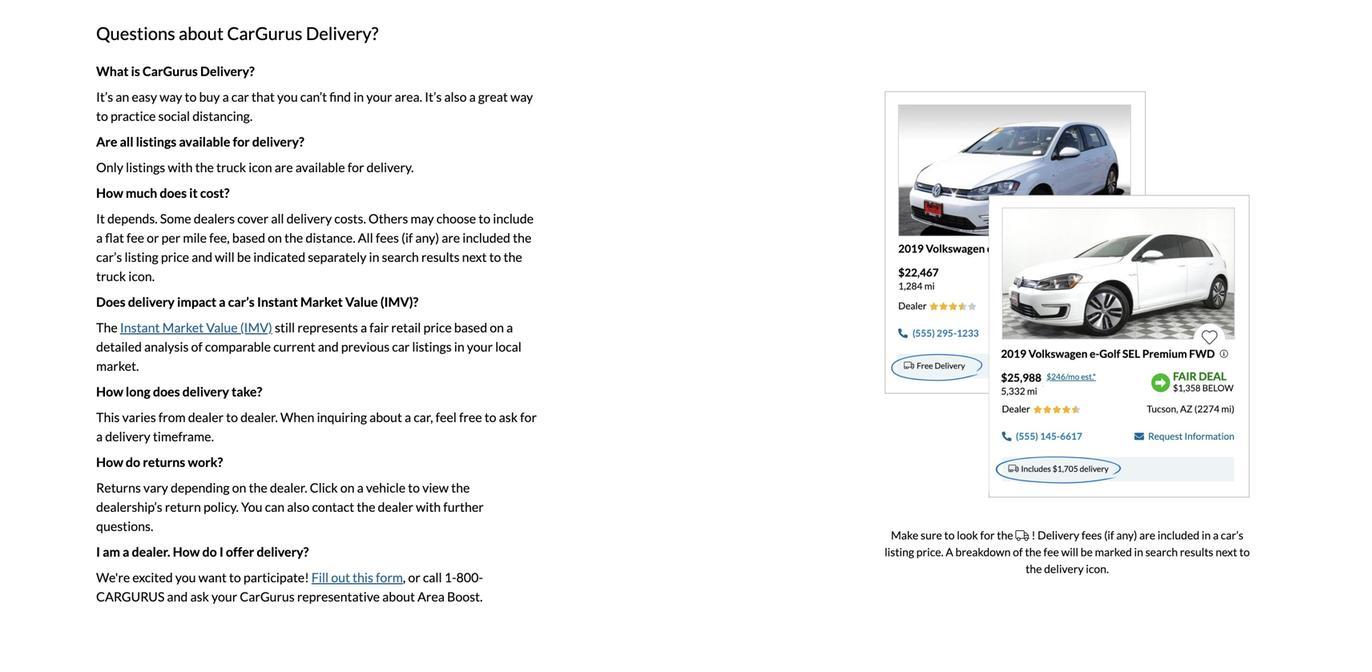Task type: vqa. For each thing, say whether or not it's contained in the screenshot.
Does delivery impact a car's Instant Market Value (IMV)?
yes



Task type: describe. For each thing, give the bounding box(es) containing it.
mile
[[183, 230, 207, 246]]

take?
[[232, 384, 262, 399]]

delivery truck icon image
[[1016, 530, 1030, 541]]

0 vertical spatial value
[[345, 294, 378, 310]]

how long does delivery take?
[[96, 384, 262, 399]]

can't
[[300, 89, 327, 105]]

2 it's from the left
[[425, 89, 442, 105]]

on inside still represents a fair retail price based on a detailed analysis of comparable current and previous car listings in your local market.
[[490, 320, 504, 335]]

offer
[[226, 544, 254, 560]]

previous
[[341, 339, 390, 355]]

search inside the ! delivery fees (if any) are included in a car's listing price. a breakdown of the fee will be marked in search results next to the delivery icon.
[[1146, 545, 1178, 559]]

also inside returns vary depending on the dealer. click on a vehicle to view the dealership's return policy. you can also contact the dealer with further questions.
[[287, 499, 310, 515]]

distancing.
[[193, 108, 253, 124]]

may
[[411, 211, 434, 226]]

local
[[495, 339, 522, 355]]

analysis
[[144, 339, 189, 355]]

0 vertical spatial with
[[168, 159, 193, 175]]

1 horizontal spatial truck
[[216, 159, 246, 175]]

results inside it depends. some dealers cover all delivery costs. others may choose to include a flat fee or per mile fee, based on the distance. all fees (if any) are included the car's listing price and will be indicated separately in search results next to the truck icon.
[[422, 249, 460, 265]]

your inside still represents a fair retail price based on a detailed analysis of comparable current and previous car listings in your local market.
[[467, 339, 493, 355]]

does
[[96, 294, 126, 310]]

(imv)?
[[380, 294, 419, 310]]

car,
[[414, 409, 433, 425]]

inquiring
[[317, 409, 367, 425]]

find
[[330, 89, 351, 105]]

others
[[369, 211, 408, 226]]

instant market value (imv) link
[[120, 320, 272, 335]]

,
[[403, 570, 406, 585]]

in inside it's an easy way to buy a car that you can't find in your area. it's also a great way to practice social distancing.
[[354, 89, 364, 105]]

how do returns work?
[[96, 454, 223, 470]]

on inside it depends. some dealers cover all delivery costs. others may choose to include a flat fee or per mile fee, based on the distance. all fees (if any) are included the car's listing price and will be indicated separately in search results next to the truck icon.
[[268, 230, 282, 246]]

for inside this varies from dealer to dealer. when inquiring about a car, feel free to ask for a delivery timeframe.
[[520, 409, 537, 425]]

impact
[[177, 294, 216, 310]]

the instant market value (imv)
[[96, 320, 272, 335]]

a inside it depends. some dealers cover all delivery costs. others may choose to include a flat fee or per mile fee, based on the distance. all fees (if any) are included the car's listing price and will be indicated separately in search results next to the truck icon.
[[96, 230, 103, 246]]

are inside the ! delivery fees (if any) are included in a car's listing price. a breakdown of the fee will be marked in search results next to the delivery icon.
[[1140, 529, 1156, 542]]

1 horizontal spatial market
[[300, 294, 343, 310]]

returns
[[96, 480, 141, 496]]

listing inside the ! delivery fees (if any) are included in a car's listing price. a breakdown of the fee will be marked in search results next to the delivery icon.
[[885, 545, 915, 559]]

this
[[353, 570, 373, 585]]

1 vertical spatial instant
[[120, 320, 160, 335]]

delivery right the does
[[128, 294, 175, 310]]

practice
[[111, 108, 156, 124]]

for up breakdown
[[981, 529, 995, 542]]

choose
[[437, 211, 476, 226]]

for up only listings with the truck icon are available for delivery.
[[233, 134, 250, 149]]

be inside the ! delivery fees (if any) are included in a car's listing price. a breakdown of the fee will be marked in search results next to the delivery icon.
[[1081, 545, 1093, 559]]

policy.
[[204, 499, 239, 515]]

free
[[459, 409, 482, 425]]

price.
[[917, 545, 944, 559]]

fee inside the ! delivery fees (if any) are included in a car's listing price. a breakdown of the fee will be marked in search results next to the delivery icon.
[[1044, 545, 1059, 559]]

view
[[423, 480, 449, 496]]

about inside this varies from dealer to dealer. when inquiring about a car, feel free to ask for a delivery timeframe.
[[370, 409, 402, 425]]

(imv)
[[240, 320, 272, 335]]

questions
[[96, 23, 175, 44]]

icon
[[249, 159, 272, 175]]

dealership's
[[96, 499, 163, 515]]

depending
[[171, 480, 230, 496]]

can
[[265, 499, 285, 515]]

marked
[[1095, 545, 1132, 559]]

form
[[376, 570, 403, 585]]

excited
[[132, 570, 173, 585]]

search inside it depends. some dealers cover all delivery costs. others may choose to include a flat fee or per mile fee, based on the distance. all fees (if any) are included the car's listing price and will be indicated separately in search results next to the truck icon.
[[382, 249, 419, 265]]

depends.
[[107, 211, 158, 226]]

timeframe.
[[153, 429, 214, 444]]

are inside it depends. some dealers cover all delivery costs. others may choose to include a flat fee or per mile fee, based on the distance. all fees (if any) are included the car's listing price and will be indicated separately in search results next to the truck icon.
[[442, 230, 460, 246]]

cover
[[237, 211, 269, 226]]

and inside still represents a fair retail price based on a detailed analysis of comparable current and previous car listings in your local market.
[[318, 339, 339, 355]]

indicated
[[253, 249, 305, 265]]

all inside it depends. some dealers cover all delivery costs. others may choose to include a flat fee or per mile fee, based on the distance. all fees (if any) are included the car's listing price and will be indicated separately in search results next to the truck icon.
[[271, 211, 284, 226]]

feel
[[436, 409, 457, 425]]

call
[[423, 570, 442, 585]]

results inside the ! delivery fees (if any) are included in a car's listing price. a breakdown of the fee will be marked in search results next to the delivery icon.
[[1180, 545, 1214, 559]]

delivery inside it depends. some dealers cover all delivery costs. others may choose to include a flat fee or per mile fee, based on the distance. all fees (if any) are included the car's listing price and will be indicated separately in search results next to the truck icon.
[[287, 211, 332, 226]]

costs.
[[334, 211, 366, 226]]

next inside it depends. some dealers cover all delivery costs. others may choose to include a flat fee or per mile fee, based on the distance. all fees (if any) are included the car's listing price and will be indicated separately in search results next to the truck icon.
[[462, 249, 487, 265]]

that
[[252, 89, 275, 105]]

contact
[[312, 499, 354, 515]]

fill out this form link
[[312, 570, 403, 585]]

1 horizontal spatial car's
[[228, 294, 255, 310]]

0 horizontal spatial available
[[179, 134, 230, 149]]

per
[[162, 230, 181, 246]]

included inside the ! delivery fees (if any) are included in a car's listing price. a breakdown of the fee will be marked in search results next to the delivery icon.
[[1158, 529, 1200, 542]]

based inside it depends. some dealers cover all delivery costs. others may choose to include a flat fee or per mile fee, based on the distance. all fees (if any) are included the car's listing price and will be indicated separately in search results next to the truck icon.
[[232, 230, 265, 246]]

only listings with the truck icon are available for delivery.
[[96, 159, 414, 175]]

(if inside it depends. some dealers cover all delivery costs. others may choose to include a flat fee or per mile fee, based on the distance. all fees (if any) are included the car's listing price and will be indicated separately in search results next to the truck icon.
[[402, 230, 413, 246]]

breakdown
[[956, 545, 1011, 559]]

it
[[96, 211, 105, 226]]

retail
[[391, 320, 421, 335]]

on up you
[[232, 480, 246, 496]]

delivery? for what is cargurus delivery?
[[200, 63, 255, 79]]

2 vertical spatial dealer.
[[132, 544, 170, 560]]

distance.
[[306, 230, 356, 246]]

easy
[[132, 89, 157, 105]]

of inside the ! delivery fees (if any) are included in a car's listing price. a breakdown of the fee will be marked in search results next to the delivery icon.
[[1013, 545, 1023, 559]]

sure
[[921, 529, 942, 542]]

1 it's from the left
[[96, 89, 113, 105]]

truck inside it depends. some dealers cover all delivery costs. others may choose to include a flat fee or per mile fee, based on the distance. all fees (if any) are included the car's listing price and will be indicated separately in search results next to the truck icon.
[[96, 268, 126, 284]]

want
[[198, 570, 227, 585]]

dealer. for to
[[241, 409, 278, 425]]

we're excited you want to participate! fill out this form
[[96, 570, 403, 585]]

to inside the ! delivery fees (if any) are included in a car's listing price. a breakdown of the fee will be marked in search results next to the delivery icon.
[[1240, 545, 1250, 559]]

0 vertical spatial listings
[[136, 134, 177, 149]]

dealer inside this varies from dealer to dealer. when inquiring about a car, feel free to ask for a delivery timeframe.
[[188, 409, 224, 425]]

still represents a fair retail price based on a detailed analysis of comparable current and previous car listings in your local market.
[[96, 320, 522, 374]]

market.
[[96, 358, 139, 374]]

0 vertical spatial instant
[[257, 294, 298, 310]]

represents
[[298, 320, 358, 335]]

detailed
[[96, 339, 142, 355]]

click
[[310, 480, 338, 496]]

is
[[131, 63, 140, 79]]

1 vertical spatial value
[[206, 320, 238, 335]]

to inside returns vary depending on the dealer. click on a vehicle to view the dealership's return policy. you can also contact the dealer with further questions.
[[408, 480, 420, 496]]

2 i from the left
[[219, 544, 224, 560]]

0 horizontal spatial market
[[162, 320, 204, 335]]

we're
[[96, 570, 130, 585]]

any) inside the ! delivery fees (if any) are included in a car's listing price. a breakdown of the fee will be marked in search results next to the delivery icon.
[[1117, 529, 1138, 542]]

car's inside the ! delivery fees (if any) are included in a car's listing price. a breakdown of the fee will be marked in search results next to the delivery icon.
[[1221, 529, 1244, 542]]

1 way from the left
[[160, 89, 182, 105]]

from
[[158, 409, 186, 425]]

cost?
[[200, 185, 230, 201]]

what is cargurus delivery?
[[96, 63, 255, 79]]

does delivery impact a car's instant market value (imv)?
[[96, 294, 419, 310]]

1 horizontal spatial do
[[202, 544, 217, 560]]

of inside still represents a fair retail price based on a detailed analysis of comparable current and previous car listings in your local market.
[[191, 339, 203, 355]]

0 horizontal spatial all
[[120, 134, 134, 149]]

questions.
[[96, 519, 153, 534]]

fees inside it depends. some dealers cover all delivery costs. others may choose to include a flat fee or per mile fee, based on the distance. all fees (if any) are included the car's listing price and will be indicated separately in search results next to the truck icon.
[[376, 230, 399, 246]]

i am a dealer. how do i offer delivery?
[[96, 544, 309, 560]]

separately
[[308, 249, 367, 265]]

0 horizontal spatial are
[[275, 159, 293, 175]]



Task type: locate. For each thing, give the bounding box(es) containing it.
long
[[126, 384, 150, 399]]

returns
[[143, 454, 185, 470]]

it's right area.
[[425, 89, 442, 105]]

dealer up the timeframe. on the left
[[188, 409, 224, 425]]

listing down make
[[885, 545, 915, 559]]

0 horizontal spatial any)
[[416, 230, 439, 246]]

1 horizontal spatial search
[[1146, 545, 1178, 559]]

return
[[165, 499, 201, 515]]

next
[[462, 249, 487, 265], [1216, 545, 1238, 559]]

0 vertical spatial market
[[300, 294, 343, 310]]

about inside , or call 1-800- cargurus and ask your cargurus representative about area boost.
[[382, 589, 415, 605]]

participate!
[[244, 570, 309, 585]]

0 horizontal spatial dealer
[[188, 409, 224, 425]]

will
[[215, 249, 235, 265], [1062, 545, 1079, 559]]

how up returns
[[96, 454, 123, 470]]

listings down social
[[136, 134, 177, 149]]

on right click
[[340, 480, 355, 496]]

1 vertical spatial icon.
[[1086, 562, 1109, 576]]

or
[[147, 230, 159, 246], [408, 570, 421, 585]]

any) down may
[[416, 230, 439, 246]]

0 vertical spatial are
[[275, 159, 293, 175]]

varies
[[122, 409, 156, 425]]

be left indicated
[[237, 249, 251, 265]]

how down only
[[96, 185, 123, 201]]

0 horizontal spatial i
[[96, 544, 100, 560]]

0 horizontal spatial will
[[215, 249, 235, 265]]

0 vertical spatial any)
[[416, 230, 439, 246]]

1 horizontal spatial you
[[277, 89, 298, 105]]

way up social
[[160, 89, 182, 105]]

comparable
[[205, 339, 271, 355]]

cargurus
[[96, 589, 165, 605]]

how for how much does it cost?
[[96, 185, 123, 201]]

cargurus inside , or call 1-800- cargurus and ask your cargurus representative about area boost.
[[240, 589, 295, 605]]

1 vertical spatial your
[[467, 339, 493, 355]]

you
[[277, 89, 298, 105], [175, 570, 196, 585]]

0 vertical spatial included
[[463, 230, 511, 246]]

car
[[231, 89, 249, 105], [392, 339, 410, 355]]

available down distancing. at the left of the page
[[179, 134, 230, 149]]

icon. down 'marked'
[[1086, 562, 1109, 576]]

based right 'retail'
[[454, 320, 487, 335]]

1 horizontal spatial all
[[271, 211, 284, 226]]

do
[[126, 454, 140, 470], [202, 544, 217, 560]]

will inside it depends. some dealers cover all delivery costs. others may choose to include a flat fee or per mile fee, based on the distance. all fees (if any) are included the car's listing price and will be indicated separately in search results next to the truck icon.
[[215, 249, 235, 265]]

of
[[191, 339, 203, 355], [1013, 545, 1023, 559]]

cargurus down participate!
[[240, 589, 295, 605]]

car inside it's an easy way to buy a car that you can't find in your area. it's also a great way to practice social distancing.
[[231, 89, 249, 105]]

0 vertical spatial do
[[126, 454, 140, 470]]

it's an easy way to buy a car that you can't find in your area. it's also a great way to practice social distancing.
[[96, 89, 533, 124]]

listings up much
[[126, 159, 165, 175]]

you inside it's an easy way to buy a car that you can't find in your area. it's also a great way to practice social distancing.
[[277, 89, 298, 105]]

dealer. for the
[[270, 480, 307, 496]]

your left area.
[[367, 89, 392, 105]]

buy
[[199, 89, 220, 105]]

of down instant market value (imv) link
[[191, 339, 203, 355]]

for right 'free'
[[520, 409, 537, 425]]

cargurus for is
[[143, 63, 198, 79]]

(if down may
[[402, 230, 413, 246]]

work?
[[188, 454, 223, 470]]

instant up 'detailed'
[[120, 320, 160, 335]]

0 horizontal spatial do
[[126, 454, 140, 470]]

1 horizontal spatial or
[[408, 570, 421, 585]]

your left "local"
[[467, 339, 493, 355]]

ask inside , or call 1-800- cargurus and ask your cargurus representative about area boost.
[[190, 589, 209, 605]]

i
[[96, 544, 100, 560], [219, 544, 224, 560]]

2 horizontal spatial are
[[1140, 529, 1156, 542]]

0 horizontal spatial it's
[[96, 89, 113, 105]]

search down others
[[382, 249, 419, 265]]

you right that
[[277, 89, 298, 105]]

1 vertical spatial and
[[318, 339, 339, 355]]

you left want
[[175, 570, 196, 585]]

fee down the delivery
[[1044, 545, 1059, 559]]

1 horizontal spatial it's
[[425, 89, 442, 105]]

delivery? up buy
[[200, 63, 255, 79]]

car inside still represents a fair retail price based on a detailed analysis of comparable current and previous car listings in your local market.
[[392, 339, 410, 355]]

dealer down the vehicle
[[378, 499, 414, 515]]

0 vertical spatial and
[[192, 249, 212, 265]]

price inside still represents a fair retail price based on a detailed analysis of comparable current and previous car listings in your local market.
[[424, 320, 452, 335]]

0 vertical spatial about
[[179, 23, 224, 44]]

in inside it depends. some dealers cover all delivery costs. others may choose to include a flat fee or per mile fee, based on the distance. all fees (if any) are included the car's listing price and will be indicated separately in search results next to the truck icon.
[[369, 249, 380, 265]]

listings inside still represents a fair retail price based on a detailed analysis of comparable current and previous car listings in your local market.
[[412, 339, 452, 355]]

1 horizontal spatial icon.
[[1086, 562, 1109, 576]]

ask inside this varies from dealer to dealer. when inquiring about a car, feel free to ask for a delivery timeframe.
[[499, 409, 518, 425]]

returns vary depending on the dealer. click on a vehicle to view the dealership's return policy. you can also contact the dealer with further questions.
[[96, 480, 484, 534]]

make sure to look for the
[[891, 529, 1016, 542]]

dealer. down take?
[[241, 409, 278, 425]]

dealers
[[194, 211, 235, 226]]

0 vertical spatial price
[[161, 249, 189, 265]]

it's
[[96, 89, 113, 105], [425, 89, 442, 105]]

of down delivery truck icon
[[1013, 545, 1023, 559]]

area.
[[395, 89, 422, 105]]

all
[[358, 230, 373, 246]]

value up fair
[[345, 294, 378, 310]]

with inside returns vary depending on the dealer. click on a vehicle to view the dealership's return policy. you can also contact the dealer with further questions.
[[416, 499, 441, 515]]

0 horizontal spatial truck
[[96, 268, 126, 284]]

only
[[96, 159, 123, 175]]

0 horizontal spatial next
[[462, 249, 487, 265]]

how
[[96, 185, 123, 201], [96, 384, 123, 399], [96, 454, 123, 470], [173, 544, 200, 560]]

price inside it depends. some dealers cover all delivery costs. others may choose to include a flat fee or per mile fee, based on the distance. all fees (if any) are included the car's listing price and will be indicated separately in search results next to the truck icon.
[[161, 249, 189, 265]]

1 vertical spatial any)
[[1117, 529, 1138, 542]]

market up analysis
[[162, 320, 204, 335]]

1 horizontal spatial included
[[1158, 529, 1200, 542]]

based down "cover" at the left of page
[[232, 230, 265, 246]]

with up it
[[168, 159, 193, 175]]

0 vertical spatial (if
[[402, 230, 413, 246]]

0 vertical spatial ask
[[499, 409, 518, 425]]

fees up 'marked'
[[1082, 529, 1102, 542]]

the
[[195, 159, 214, 175], [285, 230, 303, 246], [513, 230, 532, 246], [504, 249, 522, 265], [249, 480, 267, 496], [451, 480, 470, 496], [357, 499, 375, 515], [997, 529, 1014, 542], [1025, 545, 1042, 559], [1026, 562, 1042, 576]]

0 horizontal spatial delivery?
[[200, 63, 255, 79]]

and down the excited on the left bottom of page
[[167, 589, 188, 605]]

1 vertical spatial dealer
[[378, 499, 414, 515]]

it
[[189, 185, 198, 201]]

out
[[331, 570, 350, 585]]

delivery down the delivery
[[1044, 562, 1084, 576]]

will inside the ! delivery fees (if any) are included in a car's listing price. a breakdown of the fee will be marked in search results next to the delivery icon.
[[1062, 545, 1079, 559]]

some
[[160, 211, 191, 226]]

0 horizontal spatial search
[[382, 249, 419, 265]]

and
[[192, 249, 212, 265], [318, 339, 339, 355], [167, 589, 188, 605]]

your
[[367, 89, 392, 105], [467, 339, 493, 355], [212, 589, 237, 605]]

1 horizontal spatial price
[[424, 320, 452, 335]]

will down the delivery
[[1062, 545, 1079, 559]]

based
[[232, 230, 265, 246], [454, 320, 487, 335]]

make
[[891, 529, 919, 542]]

1 horizontal spatial with
[[416, 499, 441, 515]]

listing down the depends.
[[125, 249, 158, 265]]

does up from
[[153, 384, 180, 399]]

to
[[185, 89, 197, 105], [96, 108, 108, 124], [479, 211, 491, 226], [489, 249, 501, 265], [226, 409, 238, 425], [485, 409, 497, 425], [408, 480, 420, 496], [945, 529, 955, 542], [1240, 545, 1250, 559], [229, 570, 241, 585]]

1 horizontal spatial delivery?
[[306, 23, 379, 44]]

about left car,
[[370, 409, 402, 425]]

your down want
[[212, 589, 237, 605]]

car down 'retail'
[[392, 339, 410, 355]]

0 vertical spatial you
[[277, 89, 298, 105]]

current
[[273, 339, 315, 355]]

listings
[[136, 134, 177, 149], [126, 159, 165, 175], [412, 339, 452, 355]]

in inside still represents a fair retail price based on a detailed analysis of comparable current and previous car listings in your local market.
[[454, 339, 465, 355]]

delivery inside the ! delivery fees (if any) are included in a car's listing price. a breakdown of the fee will be marked in search results next to the delivery icon.
[[1044, 562, 1084, 576]]

0 vertical spatial cargurus
[[227, 23, 303, 44]]

an
[[116, 89, 129, 105]]

1 horizontal spatial any)
[[1117, 529, 1138, 542]]

0 horizontal spatial with
[[168, 159, 193, 175]]

delivery down varies in the left bottom of the page
[[105, 429, 150, 444]]

results
[[422, 249, 460, 265], [1180, 545, 1214, 559]]

2 vertical spatial your
[[212, 589, 237, 605]]

based inside still represents a fair retail price based on a detailed analysis of comparable current and previous car listings in your local market.
[[454, 320, 487, 335]]

further
[[443, 499, 484, 515]]

on up indicated
[[268, 230, 282, 246]]

truck
[[216, 159, 246, 175], [96, 268, 126, 284]]

dealer. up the excited on the left bottom of page
[[132, 544, 170, 560]]

truck up the does
[[96, 268, 126, 284]]

1 horizontal spatial dealer
[[378, 499, 414, 515]]

car's inside it depends. some dealers cover all delivery costs. others may choose to include a flat fee or per mile fee, based on the distance. all fees (if any) are included the car's listing price and will be indicated separately in search results next to the truck icon.
[[96, 249, 122, 265]]

delivery inside this varies from dealer to dealer. when inquiring about a car, feel free to ask for a delivery timeframe.
[[105, 429, 150, 444]]

delivery.
[[367, 159, 414, 175]]

0 horizontal spatial (if
[[402, 230, 413, 246]]

on up "local"
[[490, 320, 504, 335]]

0 vertical spatial your
[[367, 89, 392, 105]]

about up what is cargurus delivery?
[[179, 23, 224, 44]]

1 vertical spatial does
[[153, 384, 180, 399]]

are
[[96, 134, 117, 149]]

with
[[168, 159, 193, 175], [416, 499, 441, 515]]

0 horizontal spatial you
[[175, 570, 196, 585]]

and down represents
[[318, 339, 339, 355]]

also
[[444, 89, 467, 105], [287, 499, 310, 515]]

available up costs.
[[296, 159, 345, 175]]

icon. down the depends.
[[128, 268, 155, 284]]

1 horizontal spatial car
[[392, 339, 410, 355]]

1 vertical spatial with
[[416, 499, 441, 515]]

1 horizontal spatial your
[[367, 89, 392, 105]]

0 horizontal spatial and
[[167, 589, 188, 605]]

be
[[237, 249, 251, 265], [1081, 545, 1093, 559]]

vehicle
[[366, 480, 406, 496]]

fee inside it depends. some dealers cover all delivery costs. others may choose to include a flat fee or per mile fee, based on the distance. all fees (if any) are included the car's listing price and will be indicated separately in search results next to the truck icon.
[[127, 230, 144, 246]]

will down fee,
[[215, 249, 235, 265]]

be inside it depends. some dealers cover all delivery costs. others may choose to include a flat fee or per mile fee, based on the distance. all fees (if any) are included the car's listing price and will be indicated separately in search results next to the truck icon.
[[237, 249, 251, 265]]

social
[[158, 108, 190, 124]]

0 horizontal spatial of
[[191, 339, 203, 355]]

delivery? up icon
[[252, 134, 304, 149]]

0 vertical spatial or
[[147, 230, 159, 246]]

in
[[354, 89, 364, 105], [369, 249, 380, 265], [454, 339, 465, 355], [1202, 529, 1211, 542], [1135, 545, 1144, 559]]

1 i from the left
[[96, 544, 100, 560]]

about down the ,
[[382, 589, 415, 605]]

0 vertical spatial delivery?
[[252, 134, 304, 149]]

1 horizontal spatial fee
[[1044, 545, 1059, 559]]

cargurus up that
[[227, 23, 303, 44]]

ask down want
[[190, 589, 209, 605]]

0 horizontal spatial or
[[147, 230, 159, 246]]

icon.
[[128, 268, 155, 284], [1086, 562, 1109, 576]]

does left it
[[160, 185, 187, 201]]

instant up still
[[257, 294, 298, 310]]

delivery? up find
[[306, 23, 379, 44]]

available
[[179, 134, 230, 149], [296, 159, 345, 175]]

dealer. up can
[[270, 480, 307, 496]]

0 horizontal spatial price
[[161, 249, 189, 265]]

fee down the depends.
[[127, 230, 144, 246]]

1 horizontal spatial fees
[[1082, 529, 1102, 542]]

am
[[103, 544, 120, 560]]

way right the 'great'
[[511, 89, 533, 105]]

the
[[96, 320, 118, 335]]

0 horizontal spatial your
[[212, 589, 237, 605]]

0 vertical spatial fee
[[127, 230, 144, 246]]

truck left icon
[[216, 159, 246, 175]]

dealer
[[188, 409, 224, 425], [378, 499, 414, 515]]

1 horizontal spatial next
[[1216, 545, 1238, 559]]

fee
[[127, 230, 144, 246], [1044, 545, 1059, 559]]

listing
[[125, 249, 158, 265], [885, 545, 915, 559]]

i left offer
[[219, 544, 224, 560]]

any) inside it depends. some dealers cover all delivery costs. others may choose to include a flat fee or per mile fee, based on the distance. all fees (if any) are included the car's listing price and will be indicated separately in search results next to the truck icon.
[[416, 230, 439, 246]]

does for much
[[160, 185, 187, 201]]

1 vertical spatial ask
[[190, 589, 209, 605]]

and inside , or call 1-800- cargurus and ask your cargurus representative about area boost.
[[167, 589, 188, 605]]

! delivery fees (if any) are included in a car's listing price. a breakdown of the fee will be marked in search results next to the delivery icon.
[[885, 529, 1250, 576]]

1 vertical spatial all
[[271, 211, 284, 226]]

1 vertical spatial next
[[1216, 545, 1238, 559]]

do up want
[[202, 544, 217, 560]]

any) up 'marked'
[[1117, 529, 1138, 542]]

0 vertical spatial delivery?
[[306, 23, 379, 44]]

also left the 'great'
[[444, 89, 467, 105]]

what
[[96, 63, 129, 79]]

0 vertical spatial listing
[[125, 249, 158, 265]]

0 vertical spatial dealer.
[[241, 409, 278, 425]]

included inside it depends. some dealers cover all delivery costs. others may choose to include a flat fee or per mile fee, based on the distance. all fees (if any) are included the car's listing price and will be indicated separately in search results next to the truck icon.
[[463, 230, 511, 246]]

1 vertical spatial about
[[370, 409, 402, 425]]

it's left an
[[96, 89, 113, 105]]

listings down 'retail'
[[412, 339, 452, 355]]

or right the ,
[[408, 570, 421, 585]]

or inside , or call 1-800- cargurus and ask your cargurus representative about area boost.
[[408, 570, 421, 585]]

area
[[418, 589, 445, 605]]

search right 'marked'
[[1146, 545, 1178, 559]]

cargurus
[[227, 23, 303, 44], [143, 63, 198, 79], [240, 589, 295, 605]]

1 horizontal spatial value
[[345, 294, 378, 310]]

ask right 'free'
[[499, 409, 518, 425]]

2 vertical spatial cargurus
[[240, 589, 295, 605]]

1 horizontal spatial also
[[444, 89, 467, 105]]

also inside it's an easy way to buy a car that you can't find in your area. it's also a great way to practice social distancing.
[[444, 89, 467, 105]]

your inside , or call 1-800- cargurus and ask your cargurus representative about area boost.
[[212, 589, 237, 605]]

include
[[493, 211, 534, 226]]

also right can
[[287, 499, 310, 515]]

, or call 1-800- cargurus and ask your cargurus representative about area boost.
[[96, 570, 483, 605]]

are all listings available for delivery?
[[96, 134, 304, 149]]

much
[[126, 185, 157, 201]]

great
[[478, 89, 508, 105]]

or inside it depends. some dealers cover all delivery costs. others may choose to include a flat fee or per mile fee, based on the distance. all fees (if any) are included the car's listing price and will be indicated separately in search results next to the truck icon.
[[147, 230, 159, 246]]

still
[[275, 320, 295, 335]]

on
[[268, 230, 282, 246], [490, 320, 504, 335], [232, 480, 246, 496], [340, 480, 355, 496]]

your inside it's an easy way to buy a car that you can't find in your area. it's also a great way to practice social distancing.
[[367, 89, 392, 105]]

way
[[160, 89, 182, 105], [511, 89, 533, 105]]

1 vertical spatial will
[[1062, 545, 1079, 559]]

1 vertical spatial also
[[287, 499, 310, 515]]

questions about cargurus delivery?
[[96, 23, 379, 44]]

0 vertical spatial be
[[237, 249, 251, 265]]

all right are
[[120, 134, 134, 149]]

2 vertical spatial are
[[1140, 529, 1156, 542]]

icon. inside the ! delivery fees (if any) are included in a car's listing price. a breakdown of the fee will be marked in search results next to the delivery icon.
[[1086, 562, 1109, 576]]

dealer. inside returns vary depending on the dealer. click on a vehicle to view the dealership's return policy. you can also contact the dealer with further questions.
[[270, 480, 307, 496]]

fees inside the ! delivery fees (if any) are included in a car's listing price. a breakdown of the fee will be marked in search results next to the delivery icon.
[[1082, 529, 1102, 542]]

price down per
[[161, 249, 189, 265]]

(if inside the ! delivery fees (if any) are included in a car's listing price. a breakdown of the fee will be marked in search results next to the delivery icon.
[[1105, 529, 1115, 542]]

be left 'marked'
[[1081, 545, 1093, 559]]

icon. inside it depends. some dealers cover all delivery costs. others may choose to include a flat fee or per mile fee, based on the distance. all fees (if any) are included the car's listing price and will be indicated separately in search results next to the truck icon.
[[128, 268, 155, 284]]

2 horizontal spatial car's
[[1221, 529, 1244, 542]]

1 horizontal spatial will
[[1062, 545, 1079, 559]]

this varies from dealer to dealer. when inquiring about a car, feel free to ask for a delivery timeframe.
[[96, 409, 537, 444]]

price right 'retail'
[[424, 320, 452, 335]]

1 horizontal spatial instant
[[257, 294, 298, 310]]

how up this
[[96, 384, 123, 399]]

and down mile
[[192, 249, 212, 265]]

0 horizontal spatial included
[[463, 230, 511, 246]]

1 vertical spatial market
[[162, 320, 204, 335]]

next inside the ! delivery fees (if any) are included in a car's listing price. a breakdown of the fee will be marked in search results next to the delivery icon.
[[1216, 545, 1238, 559]]

0 horizontal spatial way
[[160, 89, 182, 105]]

0 vertical spatial results
[[422, 249, 460, 265]]

0 horizontal spatial car's
[[96, 249, 122, 265]]

delivery? up participate!
[[257, 544, 309, 560]]

do up returns
[[126, 454, 140, 470]]

(if up 'marked'
[[1105, 529, 1115, 542]]

1-
[[445, 570, 456, 585]]

how for how do returns work?
[[96, 454, 123, 470]]

fees down others
[[376, 230, 399, 246]]

1 vertical spatial delivery?
[[257, 544, 309, 560]]

cargurus for about
[[227, 23, 303, 44]]

delivery left take?
[[182, 384, 229, 399]]

cargurus right is
[[143, 63, 198, 79]]

delivery?
[[306, 23, 379, 44], [200, 63, 255, 79]]

a inside returns vary depending on the dealer. click on a vehicle to view the dealership's return policy. you can also contact the dealer with further questions.
[[357, 480, 364, 496]]

delivery? for questions about cargurus delivery?
[[306, 23, 379, 44]]

or left per
[[147, 230, 159, 246]]

dealer. inside this varies from dealer to dealer. when inquiring about a car, feel free to ask for a delivery timeframe.
[[241, 409, 278, 425]]

2 horizontal spatial and
[[318, 339, 339, 355]]

0 horizontal spatial be
[[237, 249, 251, 265]]

value up comparable
[[206, 320, 238, 335]]

fair
[[370, 320, 389, 335]]

when
[[280, 409, 314, 425]]

example car for sale listing with delivery truck icon. image
[[885, 91, 1250, 498]]

with down view
[[416, 499, 441, 515]]

1 vertical spatial listings
[[126, 159, 165, 175]]

market
[[300, 294, 343, 310], [162, 320, 204, 335]]

and inside it depends. some dealers cover all delivery costs. others may choose to include a flat fee or per mile fee, based on the distance. all fees (if any) are included the car's listing price and will be indicated separately in search results next to the truck icon.
[[192, 249, 212, 265]]

1 vertical spatial results
[[1180, 545, 1214, 559]]

dealer inside returns vary depending on the dealer. click on a vehicle to view the dealership's return policy. you can also contact the dealer with further questions.
[[378, 499, 414, 515]]

for left delivery.
[[348, 159, 364, 175]]

1 vertical spatial be
[[1081, 545, 1093, 559]]

1 horizontal spatial available
[[296, 159, 345, 175]]

how for how long does delivery take?
[[96, 384, 123, 399]]

how up want
[[173, 544, 200, 560]]

listing inside it depends. some dealers cover all delivery costs. others may choose to include a flat fee or per mile fee, based on the distance. all fees (if any) are included the car's listing price and will be indicated separately in search results next to the truck icon.
[[125, 249, 158, 265]]

i left am in the bottom left of the page
[[96, 544, 100, 560]]

2 way from the left
[[511, 89, 533, 105]]

dealer.
[[241, 409, 278, 425], [270, 480, 307, 496], [132, 544, 170, 560]]

1 horizontal spatial listing
[[885, 545, 915, 559]]

car left that
[[231, 89, 249, 105]]

market up represents
[[300, 294, 343, 310]]

all right "cover" at the left of page
[[271, 211, 284, 226]]

fee,
[[209, 230, 230, 246]]

a inside the ! delivery fees (if any) are included in a car's listing price. a breakdown of the fee will be marked in search results next to the delivery icon.
[[1213, 529, 1219, 542]]

1 vertical spatial do
[[202, 544, 217, 560]]

delivery up distance.
[[287, 211, 332, 226]]

does for long
[[153, 384, 180, 399]]

0 vertical spatial does
[[160, 185, 187, 201]]



